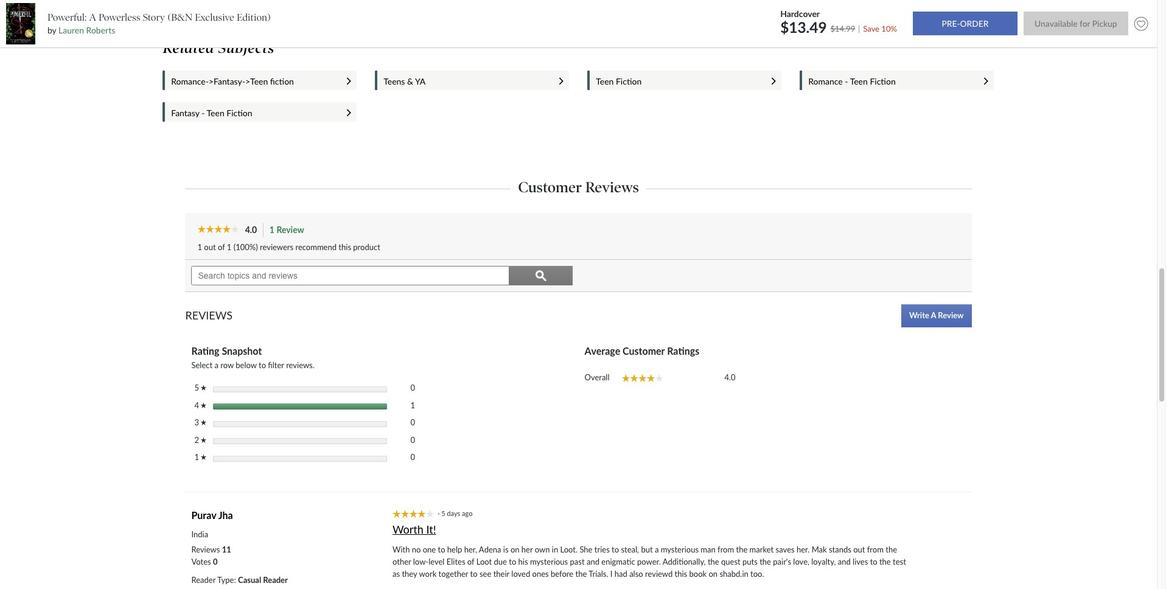 Task type: locate. For each thing, give the bounding box(es) containing it.
☆ inside 3 ☆
[[201, 420, 207, 426]]

help
[[447, 545, 462, 554]]

of down her,
[[467, 557, 474, 567]]

0 horizontal spatial reader
[[191, 575, 216, 585]]

1 horizontal spatial 5
[[441, 509, 445, 517]]

filter
[[268, 360, 284, 370]]

1 vertical spatial on
[[709, 569, 718, 579]]

teens & ya link
[[384, 76, 547, 87]]

too.
[[751, 569, 764, 579]]

powerful: a powerless story (b&n exclusive edition) by lauren roberts
[[47, 11, 271, 35]]

☆ down 4 ☆
[[201, 420, 207, 426]]

2 horizontal spatial fiction
[[870, 76, 896, 87]]

0
[[411, 383, 415, 393], [411, 418, 415, 427], [411, 435, 415, 445], [411, 452, 415, 462], [213, 557, 218, 567]]

on right is
[[511, 545, 520, 554]]

1 vertical spatial mysterious
[[530, 557, 568, 567]]

1 vertical spatial 4.0
[[725, 372, 736, 382]]

days
[[447, 509, 460, 517]]

☆ for 1
[[201, 454, 207, 460]]

5 ☆ from the top
[[201, 454, 207, 460]]

☆ inside 1 ☆
[[201, 454, 207, 460]]

votes
[[191, 557, 211, 567]]

i
[[610, 569, 613, 579]]

a left row
[[215, 360, 218, 370]]

☆ up 1 ☆ in the left of the page
[[201, 437, 207, 443]]

0 horizontal spatial -
[[202, 108, 205, 118]]

saves
[[776, 545, 795, 554]]

write
[[909, 311, 929, 320]]

love,
[[793, 557, 810, 567]]

stands
[[829, 545, 851, 554]]

her,
[[464, 545, 477, 554]]

out up lives
[[854, 545, 865, 554]]

1 horizontal spatial and
[[838, 557, 851, 567]]

of left (100%)
[[218, 242, 225, 252]]

average customer ratings
[[585, 345, 700, 357]]

fiction
[[270, 76, 294, 87]]

rating
[[191, 345, 219, 357]]

1 ☆ from the top
[[201, 385, 207, 391]]

recommend
[[295, 242, 337, 252]]

1 vertical spatial this
[[675, 569, 687, 579]]

a right but
[[655, 545, 659, 554]]

worth it!
[[393, 523, 436, 536]]

a
[[89, 11, 96, 23]]

1 horizontal spatial out
[[854, 545, 865, 554]]

to left his at the bottom of the page
[[509, 557, 516, 567]]

☆
[[201, 385, 207, 391], [201, 402, 207, 408], [201, 420, 207, 426], [201, 437, 207, 443], [201, 454, 207, 460]]

0 horizontal spatial and
[[587, 557, 600, 567]]

1
[[270, 224, 275, 235], [198, 242, 202, 252], [227, 242, 232, 252], [411, 400, 415, 410], [194, 452, 201, 462]]

1 horizontal spatial reader
[[263, 575, 288, 585]]

1 horizontal spatial this
[[675, 569, 687, 579]]

the
[[736, 545, 748, 554], [886, 545, 897, 554], [708, 557, 719, 567], [760, 557, 771, 567], [880, 557, 891, 567], [575, 569, 587, 579]]

ratings
[[667, 345, 700, 357]]

the down the past
[[575, 569, 587, 579]]

rating snapshot select a row below to filter reviews.
[[191, 345, 315, 370]]

list
[[191, 543, 231, 568]]

a inside button
[[931, 311, 936, 320]]

☆ up 4 ☆
[[201, 385, 207, 391]]

0 vertical spatial this
[[339, 242, 351, 252]]

tries
[[595, 545, 610, 554]]

romance-
[[171, 76, 209, 87]]

she
[[580, 545, 593, 554]]

0 vertical spatial out
[[204, 242, 216, 252]]

teen for romance - teen fiction
[[850, 76, 868, 87]]

2 horizontal spatial a
[[931, 311, 936, 320]]

4 ☆
[[194, 400, 207, 410]]

2 ☆ from the top
[[201, 402, 207, 408]]

☆ down 2 ☆
[[201, 454, 207, 460]]

this down additionally, on the right bottom of page
[[675, 569, 687, 579]]

to inside rating snapshot select a row below to filter reviews.
[[259, 360, 266, 370]]

with no one to help her, adena is on her own in loot. she tries to steal, but a mysterious man from the market saves her. mak stands out from the other low-level elites of loot due to his mysterious past and enigmatic power. additionally, the quest puts the pair's love, loyalty, and lives to the test as they work together to see their loved ones before the trials. i had also reviewd this book on shabd.in too.
[[393, 545, 906, 579]]

and down stands
[[838, 557, 851, 567]]

fiction for fantasy - teen fiction
[[227, 108, 252, 118]]

2 reader from the left
[[263, 575, 288, 585]]

her
[[522, 545, 533, 554]]

- right fantasy
[[202, 108, 205, 118]]

fiction
[[616, 76, 642, 87], [870, 76, 896, 87], [227, 108, 252, 118]]

0 horizontal spatial customer
[[518, 178, 582, 196]]

teen
[[596, 76, 614, 87], [850, 76, 868, 87], [207, 108, 224, 118]]

5 ☆
[[194, 383, 207, 393]]

2 vertical spatial a
[[655, 545, 659, 554]]

teen fiction
[[596, 76, 642, 87]]

0 horizontal spatial mysterious
[[530, 557, 568, 567]]

0 horizontal spatial this
[[339, 242, 351, 252]]

Search topics and reviews text field
[[191, 266, 510, 285]]

0 horizontal spatial teen
[[207, 108, 224, 118]]

0 vertical spatial -
[[845, 76, 848, 87]]

0 vertical spatial reviews
[[585, 178, 639, 196]]

1 vertical spatial -
[[202, 108, 205, 118]]

- right romance
[[845, 76, 848, 87]]

3 ☆ from the top
[[201, 420, 207, 426]]

11
[[222, 545, 231, 554]]

1 horizontal spatial from
[[867, 545, 884, 554]]

1 horizontal spatial customer
[[623, 345, 665, 357]]

-
[[845, 76, 848, 87], [202, 108, 205, 118]]

0 for 3
[[411, 418, 415, 427]]

powerful: a powerless story (b&n exclusive edition) image
[[6, 3, 36, 44]]

and
[[587, 557, 600, 567], [838, 557, 851, 567]]

a right "write"
[[931, 311, 936, 320]]

product
[[353, 242, 380, 252]]

reviews inside india reviews 11 votes 0
[[191, 545, 220, 554]]

to left filter
[[259, 360, 266, 370]]

5
[[194, 383, 201, 393], [441, 509, 445, 517]]

customer reviews
[[518, 178, 639, 196]]

trials.
[[589, 569, 608, 579]]

1 horizontal spatial fiction
[[616, 76, 642, 87]]

ones
[[532, 569, 549, 579]]

low-
[[413, 557, 429, 567]]

2 from from the left
[[867, 545, 884, 554]]

average
[[585, 345, 620, 357]]

0 vertical spatial a
[[931, 311, 936, 320]]

(100%)
[[234, 242, 258, 252]]

2 horizontal spatial teen
[[850, 76, 868, 87]]

☆ up 3 ☆ at the bottom
[[201, 402, 207, 408]]

1 horizontal spatial teen
[[596, 76, 614, 87]]

purav jha
[[191, 509, 233, 521]]

out left (100%)
[[204, 242, 216, 252]]

0 horizontal spatial of
[[218, 242, 225, 252]]

on right book
[[709, 569, 718, 579]]

romance
[[808, 76, 843, 87]]

0 vertical spatial 4.0
[[245, 224, 257, 235]]

0 vertical spatial on
[[511, 545, 520, 554]]

this inside with no one to help her, adena is on her own in loot. she tries to steal, but a mysterious man from the market saves her. mak stands out from the other low-level elites of loot due to his mysterious past and enigmatic power. additionally, the quest puts the pair's love, loyalty, and lives to the test as they work together to see their loved ones before the trials. i had also reviewd this book on shabd.in too.
[[675, 569, 687, 579]]

4.0
[[245, 224, 257, 235], [725, 372, 736, 382]]

this
[[339, 242, 351, 252], [675, 569, 687, 579]]

one
[[423, 545, 436, 554]]

additionally,
[[663, 557, 706, 567]]

☆ for 2
[[201, 437, 207, 443]]

$14.99
[[831, 23, 855, 33]]

0 vertical spatial mysterious
[[661, 545, 699, 554]]

None submit
[[913, 12, 1018, 36], [1024, 12, 1128, 36], [913, 12, 1018, 36], [1024, 12, 1128, 36]]

powerful:
[[47, 11, 87, 23]]

1 horizontal spatial a
[[655, 545, 659, 554]]

0 horizontal spatial from
[[718, 545, 734, 554]]

reader down votes
[[191, 575, 216, 585]]

the down market
[[760, 557, 771, 567]]

elites
[[447, 557, 465, 567]]

and up trials.
[[587, 557, 600, 567]]

add to wishlist image
[[1131, 14, 1151, 34]]

4 ☆ from the top
[[201, 437, 207, 443]]

☆ inside 5 ☆
[[201, 385, 207, 391]]

1 horizontal spatial -
[[845, 76, 848, 87]]

write a review button
[[901, 304, 972, 327]]

1 for review
[[270, 224, 275, 235]]

mysterious down the in
[[530, 557, 568, 567]]

to left see
[[470, 569, 478, 579]]

☆ for 4
[[201, 402, 207, 408]]

purav jha button
[[191, 509, 233, 521]]

· 5 days ago
[[438, 509, 476, 517]]

her.
[[797, 545, 810, 554]]

1 horizontal spatial mysterious
[[661, 545, 699, 554]]

romance - teen fiction
[[808, 76, 896, 87]]

5 up 4
[[194, 383, 201, 393]]

☆ inside 4 ☆
[[201, 402, 207, 408]]

before
[[551, 569, 573, 579]]

- for fantasy
[[202, 108, 205, 118]]

this left product
[[339, 242, 351, 252]]

ya
[[415, 76, 426, 87]]

save 10%
[[863, 23, 897, 33]]

1 for out
[[198, 242, 202, 252]]

test
[[893, 557, 906, 567]]

2 vertical spatial reviews
[[191, 545, 220, 554]]

$13.49
[[780, 18, 827, 36]]

1 vertical spatial of
[[467, 557, 474, 567]]

reviewd
[[645, 569, 673, 579]]

from up lives
[[867, 545, 884, 554]]

to right lives
[[870, 557, 878, 567]]

☆ inside 2 ☆
[[201, 437, 207, 443]]

power.
[[637, 557, 661, 567]]

together
[[439, 569, 468, 579]]

reviews
[[585, 178, 639, 196], [185, 308, 233, 322], [191, 545, 220, 554]]

puts
[[743, 557, 758, 567]]

mysterious up additionally, on the right bottom of page
[[661, 545, 699, 554]]

reader right casual
[[263, 575, 288, 585]]

worth
[[393, 523, 424, 536]]

0 horizontal spatial fiction
[[227, 108, 252, 118]]

0 horizontal spatial 5
[[194, 383, 201, 393]]

1 vertical spatial a
[[215, 360, 218, 370]]

5 right ·
[[441, 509, 445, 517]]

0 horizontal spatial a
[[215, 360, 218, 370]]

fiction for romance - teen fiction
[[870, 76, 896, 87]]

from
[[718, 545, 734, 554], [867, 545, 884, 554]]

1 horizontal spatial of
[[467, 557, 474, 567]]

0 for 1
[[411, 452, 415, 462]]

from up quest
[[718, 545, 734, 554]]

1 vertical spatial out
[[854, 545, 865, 554]]

2 ☆
[[194, 435, 207, 445]]



Task type: vqa. For each thing, say whether or not it's contained in the screenshot.
Title: Friends, Lovers, and the Big Terrible Thing: A Memoir, Author: Matthew Perry image
no



Task type: describe. For each thing, give the bounding box(es) containing it.
review
[[277, 224, 304, 235]]

0 inside india reviews 11 votes 0
[[213, 557, 218, 567]]

enigmatic
[[602, 557, 635, 567]]

due
[[494, 557, 507, 567]]

teens & ya
[[384, 76, 426, 87]]

Search topics and reviews search region search field
[[185, 260, 579, 291]]

lauren roberts link
[[58, 25, 115, 35]]

purav
[[191, 509, 216, 521]]

a inside with no one to help her, adena is on her own in loot. she tries to steal, but a mysterious man from the market saves her. mak stands out from the other low-level elites of loot due to his mysterious past and enigmatic power. additionally, the quest puts the pair's love, loyalty, and lives to the test as they work together to see their loved ones before the trials. i had also reviewd this book on shabd.in too.
[[655, 545, 659, 554]]

casual
[[238, 575, 261, 585]]

reviewers
[[260, 242, 293, 252]]

exclusive
[[195, 11, 234, 23]]

snapshot
[[222, 345, 262, 357]]

review
[[938, 311, 964, 320]]

write a review
[[909, 311, 964, 320]]

india reviews 11 votes 0
[[191, 529, 231, 567]]

ago
[[462, 509, 473, 517]]

0 horizontal spatial on
[[511, 545, 520, 554]]

story
[[143, 11, 165, 23]]

&
[[407, 76, 413, 87]]

ϙ
[[535, 270, 547, 281]]

0 for 5
[[411, 383, 415, 393]]

1 vertical spatial customer
[[623, 345, 665, 357]]

they
[[402, 569, 417, 579]]

2
[[194, 435, 201, 445]]

their
[[493, 569, 509, 579]]

1 horizontal spatial on
[[709, 569, 718, 579]]

fantasy
[[171, 108, 199, 118]]

1 ☆
[[194, 452, 207, 462]]

0 for 2
[[411, 435, 415, 445]]

the up test
[[886, 545, 897, 554]]

mak
[[812, 545, 827, 554]]

☆ for 5
[[201, 385, 207, 391]]

past
[[570, 557, 585, 567]]

·
[[438, 509, 440, 517]]

market
[[750, 545, 774, 554]]

1 from from the left
[[718, 545, 734, 554]]

his
[[518, 557, 528, 567]]

with
[[393, 545, 410, 554]]

0 horizontal spatial 4.0
[[245, 224, 257, 235]]

no
[[412, 545, 421, 554]]

to up enigmatic
[[612, 545, 619, 554]]

lauren
[[58, 25, 84, 35]]

3 ☆
[[194, 418, 207, 427]]

romance - teen fiction link
[[808, 76, 972, 87]]

loot
[[476, 557, 492, 567]]

a inside rating snapshot select a row below to filter reviews.
[[215, 360, 218, 370]]

0 vertical spatial 5
[[194, 383, 201, 393]]

fantasy - teen fiction
[[171, 108, 252, 118]]

1 vertical spatial 5
[[441, 509, 445, 517]]

to right one at the bottom left of the page
[[438, 545, 445, 554]]

1 horizontal spatial 4.0
[[725, 372, 736, 382]]

subjects
[[218, 40, 275, 57]]

also
[[629, 569, 643, 579]]

- for romance
[[845, 76, 848, 87]]

pair's
[[773, 557, 791, 567]]

reviews for customer
[[585, 178, 639, 196]]

by
[[47, 25, 56, 35]]

the down man
[[708, 557, 719, 567]]

romance->fantasy->teen fiction
[[171, 76, 294, 87]]

hardcover
[[780, 8, 820, 19]]

teen for fantasy - teen fiction
[[207, 108, 224, 118]]

select
[[191, 360, 213, 370]]

lives
[[853, 557, 868, 567]]

row
[[220, 360, 234, 370]]

☆ for 3
[[201, 420, 207, 426]]

1 for ☆
[[194, 452, 201, 462]]

0 vertical spatial of
[[218, 242, 225, 252]]

india
[[191, 529, 208, 539]]

list containing reviews
[[191, 543, 231, 568]]

0 horizontal spatial out
[[204, 242, 216, 252]]

of inside with no one to help her, adena is on her own in loot. she tries to steal, but a mysterious man from the market saves her. mak stands out from the other low-level elites of loot due to his mysterious past and enigmatic power. additionally, the quest puts the pair's love, loyalty, and lives to the test as they work together to see their loved ones before the trials. i had also reviewd this book on shabd.in too.
[[467, 557, 474, 567]]

1 vertical spatial reviews
[[185, 308, 233, 322]]

$13.49 $14.99
[[780, 18, 855, 36]]

2 and from the left
[[838, 557, 851, 567]]

had
[[615, 569, 627, 579]]

ϙ button
[[510, 266, 572, 285]]

edition)
[[237, 11, 271, 23]]

>teen
[[245, 76, 268, 87]]

adena
[[479, 545, 501, 554]]

3
[[194, 418, 201, 427]]

1 and from the left
[[587, 557, 600, 567]]

is
[[503, 545, 509, 554]]

loved
[[511, 569, 530, 579]]

man
[[701, 545, 716, 554]]

>fantasy-
[[209, 76, 245, 87]]

1 review link
[[269, 223, 311, 237]]

reviews for india
[[191, 545, 220, 554]]

1 reader from the left
[[191, 575, 216, 585]]

roberts
[[86, 25, 115, 35]]

see
[[480, 569, 491, 579]]

the left test
[[880, 557, 891, 567]]

loyalty,
[[812, 557, 836, 567]]

0 vertical spatial customer
[[518, 178, 582, 196]]

reviews.
[[286, 360, 315, 370]]

the up puts
[[736, 545, 748, 554]]

quest
[[721, 557, 741, 567]]

overall
[[585, 372, 610, 382]]

own
[[535, 545, 550, 554]]

4
[[194, 400, 201, 410]]

related
[[163, 40, 214, 57]]

powerless
[[99, 11, 140, 23]]

in
[[552, 545, 558, 554]]

steal,
[[621, 545, 639, 554]]

related subjects
[[163, 40, 275, 57]]

out inside with no one to help her, adena is on her own in loot. she tries to steal, but a mysterious man from the market saves her. mak stands out from the other low-level elites of loot due to his mysterious past and enigmatic power. additionally, the quest puts the pair's love, loyalty, and lives to the test as they work together to see their loved ones before the trials. i had also reviewd this book on shabd.in too.
[[854, 545, 865, 554]]



